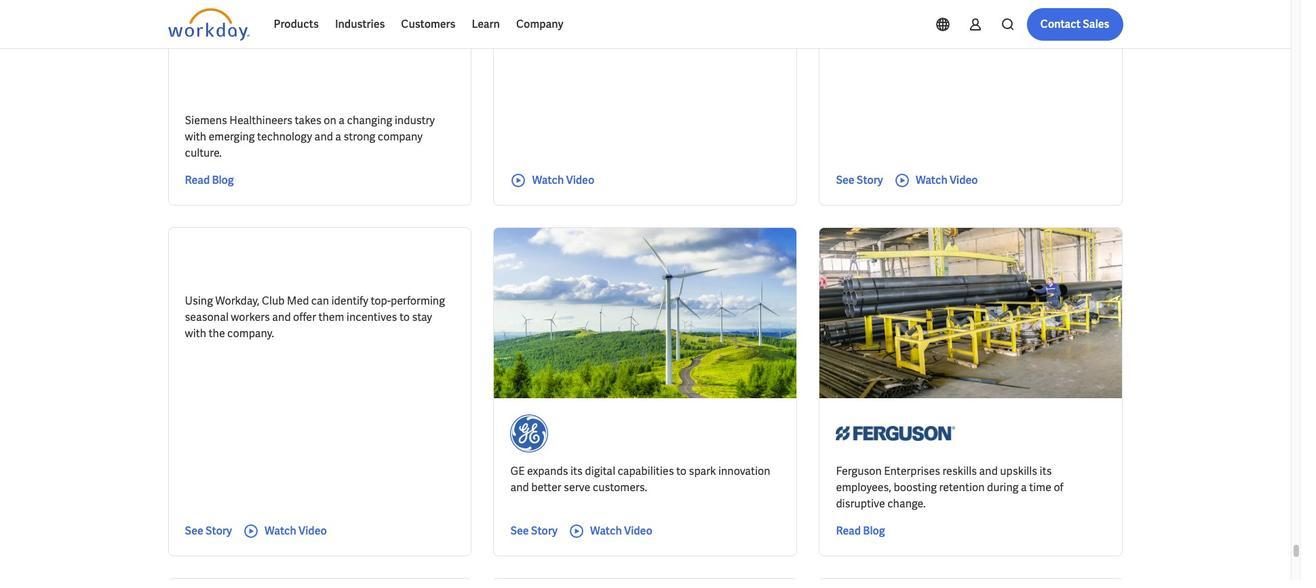 Task type: locate. For each thing, give the bounding box(es) containing it.
read blog
[[185, 173, 234, 187], [837, 524, 886, 538]]

a down the on
[[336, 130, 342, 144]]

and down the on
[[315, 130, 333, 144]]

2 horizontal spatial see story
[[837, 173, 884, 187]]

its
[[571, 464, 583, 479], [1040, 464, 1053, 479]]

2 vertical spatial a
[[1022, 481, 1028, 495]]

workers
[[231, 310, 270, 325]]

0 horizontal spatial read
[[185, 173, 210, 187]]

and
[[315, 130, 333, 144], [272, 310, 291, 325], [980, 464, 998, 479], [511, 481, 529, 495]]

2 horizontal spatial see story link
[[837, 173, 884, 189]]

watch video
[[532, 173, 595, 187], [916, 173, 979, 187], [265, 524, 327, 538], [591, 524, 653, 538]]

0 horizontal spatial to
[[400, 310, 410, 325]]

read
[[185, 173, 210, 187], [837, 524, 861, 538]]

1 horizontal spatial see
[[511, 524, 529, 538]]

and inside ge expands its digital capabilities to spark innovation and better serve customers.
[[511, 481, 529, 495]]

performing
[[391, 294, 445, 308]]

clear
[[531, 15, 553, 27]]

watch video link
[[511, 173, 595, 189], [895, 173, 979, 189], [243, 523, 327, 540], [569, 523, 653, 540]]

2 its from the left
[[1040, 464, 1053, 479]]

disruptive
[[837, 497, 886, 511]]

1 vertical spatial to
[[677, 464, 687, 479]]

read blog link down culture.
[[185, 173, 234, 189]]

ferguson enterprises reskills and upskills its employees, boosting retention during a time of disruptive change.
[[837, 464, 1064, 511]]

watch
[[532, 173, 564, 187], [916, 173, 948, 187], [265, 524, 297, 538], [591, 524, 622, 538]]

the
[[209, 327, 225, 341]]

learn button
[[464, 8, 508, 41]]

0 vertical spatial to
[[400, 310, 410, 325]]

contact
[[1041, 17, 1081, 31]]

ge expands its digital capabilities to spark innovation and better serve customers.
[[511, 464, 771, 495]]

with inside siemens healthineers takes on a changing industry with emerging technology and a strong company culture.
[[185, 130, 206, 144]]

a left the time
[[1022, 481, 1028, 495]]

1 horizontal spatial blog
[[864, 524, 886, 538]]

0 vertical spatial with
[[185, 130, 206, 144]]

0 horizontal spatial read blog
[[185, 173, 234, 187]]

1 horizontal spatial read blog link
[[837, 523, 886, 540]]

customers
[[401, 17, 456, 31]]

0 horizontal spatial see
[[185, 524, 203, 538]]

ferguson
[[837, 464, 882, 479]]

industries button
[[327, 8, 393, 41]]

with inside using workday, club med can identify top-performing seasonal workers and offer them incentives to stay with the company.
[[185, 327, 206, 341]]

and inside using workday, club med can identify top-performing seasonal workers and offer them incentives to stay with the company.
[[272, 310, 291, 325]]

1 its from the left
[[571, 464, 583, 479]]

incentives
[[347, 310, 397, 325]]

1 vertical spatial read
[[837, 524, 861, 538]]

see
[[837, 173, 855, 187], [185, 524, 203, 538], [511, 524, 529, 538]]

0 vertical spatial read blog
[[185, 173, 234, 187]]

with down seasonal
[[185, 327, 206, 341]]

go to the homepage image
[[168, 8, 249, 41]]

healthineers
[[230, 113, 293, 128]]

1 horizontal spatial read blog
[[837, 524, 886, 538]]

general electric international, inc. image
[[511, 415, 549, 453]]

time
[[1030, 481, 1052, 495]]

employees,
[[837, 481, 892, 495]]

customers.
[[593, 481, 648, 495]]

expands
[[527, 464, 569, 479]]

read blog down culture.
[[185, 173, 234, 187]]

1 horizontal spatial see story link
[[511, 523, 558, 540]]

1 vertical spatial read blog
[[837, 524, 886, 538]]

industry button
[[240, 7, 314, 35]]

products button
[[266, 8, 327, 41]]

0 horizontal spatial blog
[[212, 173, 234, 187]]

a
[[339, 113, 345, 128], [336, 130, 342, 144], [1022, 481, 1028, 495]]

with
[[185, 130, 206, 144], [185, 327, 206, 341]]

1 horizontal spatial its
[[1040, 464, 1053, 479]]

to left the spark
[[677, 464, 687, 479]]

1 vertical spatial blog
[[864, 524, 886, 538]]

using workday, club med can identify top-performing seasonal workers and offer them incentives to stay with the company.
[[185, 294, 445, 341]]

1 vertical spatial with
[[185, 327, 206, 341]]

see story
[[837, 173, 884, 187], [185, 524, 232, 538], [511, 524, 558, 538]]

1 horizontal spatial to
[[677, 464, 687, 479]]

more button
[[455, 7, 516, 35]]

its up serve
[[571, 464, 583, 479]]

2 horizontal spatial story
[[857, 173, 884, 187]]

boosting
[[894, 481, 938, 495]]

with up culture.
[[185, 130, 206, 144]]

retention
[[940, 481, 985, 495]]

ge
[[511, 464, 525, 479]]

to left the stay
[[400, 310, 410, 325]]

blog for the bottom the read blog link
[[864, 524, 886, 538]]

to inside using workday, club med can identify top-performing seasonal workers and offer them incentives to stay with the company.
[[400, 310, 410, 325]]

0 horizontal spatial its
[[571, 464, 583, 479]]

company button
[[508, 8, 572, 41]]

1 horizontal spatial story
[[531, 524, 558, 538]]

ferguson enterprises, inc. image
[[837, 415, 956, 453]]

to
[[400, 310, 410, 325], [677, 464, 687, 479]]

read blog link
[[185, 173, 234, 189], [837, 523, 886, 540]]

workday,
[[215, 294, 260, 308]]

med
[[287, 294, 309, 308]]

0 vertical spatial read
[[185, 173, 210, 187]]

see story link
[[837, 173, 884, 189], [185, 523, 232, 540], [511, 523, 558, 540]]

blog down culture.
[[212, 173, 234, 187]]

read blog for left the read blog link
[[185, 173, 234, 187]]

story
[[857, 173, 884, 187], [206, 524, 232, 538], [531, 524, 558, 538]]

and down ge
[[511, 481, 529, 495]]

blog down disruptive
[[864, 524, 886, 538]]

0 vertical spatial read blog link
[[185, 173, 234, 189]]

video
[[566, 173, 595, 187], [950, 173, 979, 187], [299, 524, 327, 538], [624, 524, 653, 538]]

0 horizontal spatial story
[[206, 524, 232, 538]]

sales
[[1084, 17, 1110, 31]]

0 vertical spatial blog
[[212, 173, 234, 187]]

of
[[1054, 481, 1064, 495]]

serve
[[564, 481, 591, 495]]

learn
[[472, 17, 500, 31]]

blog
[[212, 173, 234, 187], [864, 524, 886, 538]]

industry
[[395, 113, 435, 128]]

clear all
[[531, 15, 567, 27]]

outcome
[[377, 15, 417, 27]]

during
[[988, 481, 1019, 495]]

reskills
[[943, 464, 978, 479]]

read blog down disruptive
[[837, 524, 886, 538]]

siemens
[[185, 113, 227, 128]]

industry
[[251, 15, 287, 27]]

read blog link down disruptive
[[837, 523, 886, 540]]

read for left the read blog link
[[185, 173, 210, 187]]

topic
[[179, 15, 202, 27]]

enterprises
[[885, 464, 941, 479]]

read down disruptive
[[837, 524, 861, 538]]

0 horizontal spatial see story
[[185, 524, 232, 538]]

read down culture.
[[185, 173, 210, 187]]

and down club at the left
[[272, 310, 291, 325]]

culture.
[[185, 146, 222, 160]]

1 with from the top
[[185, 130, 206, 144]]

and up during
[[980, 464, 998, 479]]

company
[[378, 130, 423, 144]]

2 with from the top
[[185, 327, 206, 341]]

identify
[[332, 294, 369, 308]]

1 horizontal spatial read
[[837, 524, 861, 538]]

a right the on
[[339, 113, 345, 128]]

top-
[[371, 294, 391, 308]]

upskills
[[1001, 464, 1038, 479]]

clear all button
[[527, 7, 571, 35]]

spark
[[689, 464, 717, 479]]

its up the time
[[1040, 464, 1053, 479]]

customers button
[[393, 8, 464, 41]]

2 horizontal spatial see
[[837, 173, 855, 187]]



Task type: describe. For each thing, give the bounding box(es) containing it.
on
[[324, 113, 337, 128]]

more
[[466, 15, 489, 27]]

stay
[[412, 310, 432, 325]]

company.
[[227, 327, 274, 341]]

its inside ferguson enterprises reskills and upskills its employees, boosting retention during a time of disruptive change.
[[1040, 464, 1053, 479]]

using
[[185, 294, 213, 308]]

takes
[[295, 113, 322, 128]]

business
[[336, 15, 375, 27]]

read for the bottom the read blog link
[[837, 524, 861, 538]]

emerging
[[209, 130, 255, 144]]

siemens healthineers takes on a changing industry with emerging technology and a strong company culture.
[[185, 113, 435, 160]]

and inside ferguson enterprises reskills and upskills its employees, boosting retention during a time of disruptive change.
[[980, 464, 998, 479]]

contact sales
[[1041, 17, 1110, 31]]

seasonal
[[185, 310, 229, 325]]

club
[[262, 294, 285, 308]]

innovation
[[719, 464, 771, 479]]

0 vertical spatial a
[[339, 113, 345, 128]]

all
[[555, 15, 567, 27]]

blog for left the read blog link
[[212, 173, 234, 187]]

1 horizontal spatial see story
[[511, 524, 558, 538]]

topic button
[[168, 7, 229, 35]]

technology
[[257, 130, 312, 144]]

its inside ge expands its digital capabilities to spark innovation and better serve customers.
[[571, 464, 583, 479]]

Search Customer Stories text field
[[931, 9, 1097, 33]]

products
[[274, 17, 319, 31]]

and inside siemens healthineers takes on a changing industry with emerging technology and a strong company culture.
[[315, 130, 333, 144]]

capabilities
[[618, 464, 674, 479]]

0 horizontal spatial read blog link
[[185, 173, 234, 189]]

offer
[[293, 310, 316, 325]]

better
[[532, 481, 562, 495]]

1 vertical spatial a
[[336, 130, 342, 144]]

business outcome button
[[325, 7, 444, 35]]

digital
[[585, 464, 616, 479]]

strong
[[344, 130, 376, 144]]

0 horizontal spatial see story link
[[185, 523, 232, 540]]

read blog for the bottom the read blog link
[[837, 524, 886, 538]]

change.
[[888, 497, 926, 511]]

to inside ge expands its digital capabilities to spark innovation and better serve customers.
[[677, 464, 687, 479]]

a inside ferguson enterprises reskills and upskills its employees, boosting retention during a time of disruptive change.
[[1022, 481, 1028, 495]]

1 vertical spatial read blog link
[[837, 523, 886, 540]]

can
[[311, 294, 329, 308]]

contact sales link
[[1028, 8, 1124, 41]]

industries
[[335, 17, 385, 31]]

company
[[517, 17, 564, 31]]

them
[[319, 310, 344, 325]]

business outcome
[[336, 15, 417, 27]]

changing
[[347, 113, 393, 128]]



Task type: vqa. For each thing, say whether or not it's contained in the screenshot.
listen to podcast link corresponding to Paul Davies, employee experience leader at GE, shares what the employee experience really means to the company.
no



